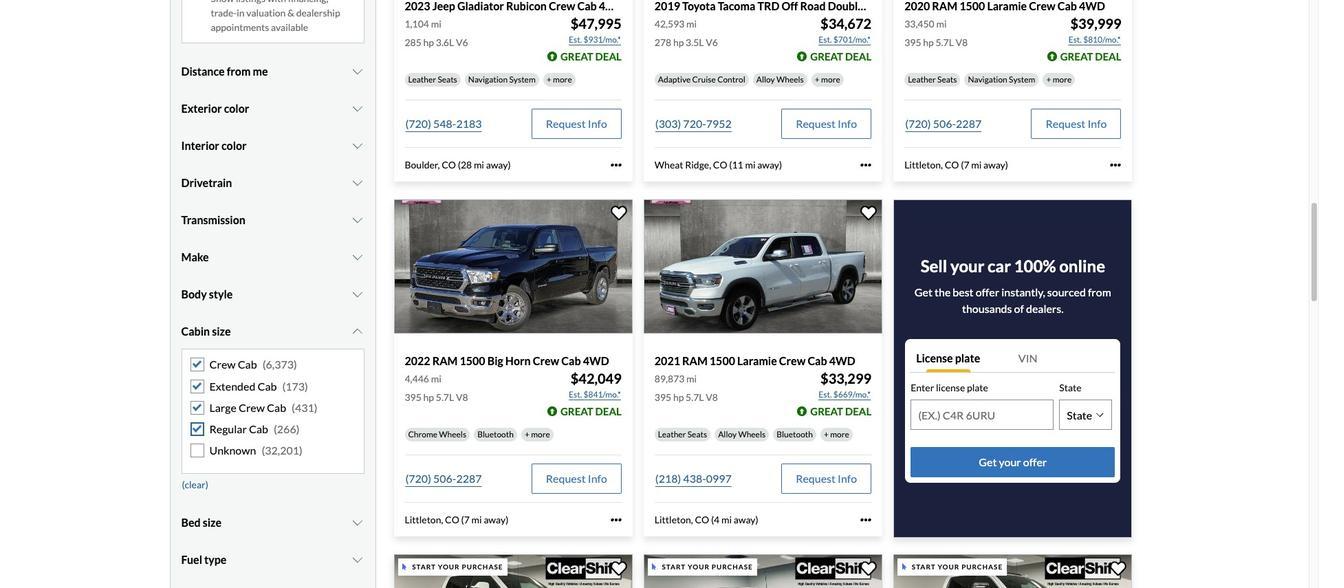 Task type: locate. For each thing, give the bounding box(es) containing it.
system for $47,995
[[509, 74, 536, 85]]

financing,
[[288, 0, 328, 4]]

chevron down image for make
[[351, 252, 364, 263]]

0 vertical spatial (720) 506-2287
[[905, 117, 982, 130]]

more for $39,999
[[1053, 74, 1072, 85]]

deal for $33,299
[[845, 405, 872, 418]]

1 horizontal spatial purchase
[[712, 563, 753, 571]]

(720)
[[405, 117, 431, 130], [905, 117, 931, 130], [405, 472, 431, 485]]

(303)
[[655, 117, 681, 130]]

1 navigation system from the left
[[468, 74, 536, 85]]

(4
[[711, 514, 720, 526]]

1500 left the laramie
[[710, 354, 735, 367]]

size right cabin
[[212, 325, 231, 338]]

0 vertical spatial alloy wheels
[[756, 74, 804, 85]]

0 horizontal spatial from
[[227, 65, 251, 78]]

1 system from the left
[[509, 74, 536, 85]]

deal down $931/mo.*
[[595, 50, 622, 63]]

hp inside the 1,104 mi 285 hp 3.6l v6
[[423, 37, 434, 48]]

info for $39,999
[[1088, 117, 1107, 130]]

listings
[[236, 0, 266, 4]]

395 down 89,873
[[655, 392, 671, 403]]

1 vertical spatial plate
[[967, 382, 988, 394]]

4 chevron down image from the top
[[351, 215, 364, 226]]

drivetrain button
[[181, 166, 364, 200]]

0 horizontal spatial (720) 506-2287 button
[[405, 464, 483, 494]]

littleton, co (7 mi away)
[[905, 159, 1008, 171], [405, 514, 509, 526]]

deal for $34,672
[[845, 50, 872, 63]]

color for exterior color
[[224, 102, 249, 115]]

great down the est. $669/mo.* button
[[811, 405, 843, 418]]

est. $841/mo.* button
[[568, 388, 622, 402]]

2 horizontal spatial wheels
[[777, 74, 804, 85]]

purchase for off white 2021 gmc sierra 3500hd denali crew cab 4wd pickup truck four-wheel drive 10-speed automatic 'image' on the right of page
[[962, 563, 1003, 571]]

v6 inside 42,593 mi 278 hp 3.5l v6
[[706, 37, 718, 48]]

1 start from the left
[[412, 563, 436, 571]]

distance from me button
[[181, 55, 364, 89]]

more
[[553, 74, 572, 85], [821, 74, 840, 85], [1053, 74, 1072, 85], [531, 429, 550, 440], [830, 429, 849, 440]]

big
[[487, 354, 503, 367]]

1 horizontal spatial 395
[[655, 392, 671, 403]]

1 horizontal spatial littleton,
[[655, 514, 693, 526]]

4,446 mi 395 hp 5.7l v8
[[405, 373, 468, 403]]

1 horizontal spatial system
[[1009, 74, 1036, 85]]

2 navigation from the left
[[968, 74, 1008, 85]]

5.7l
[[936, 37, 954, 48], [436, 392, 454, 403], [686, 392, 704, 403]]

v6 inside the 1,104 mi 285 hp 3.6l v6
[[456, 37, 468, 48]]

438-
[[683, 472, 706, 485]]

request info for $47,995
[[546, 117, 607, 130]]

0 horizontal spatial alloy
[[718, 429, 737, 440]]

1 horizontal spatial get
[[979, 455, 997, 469]]

hp down 4,446
[[423, 392, 434, 403]]

est. down $42,049
[[569, 390, 582, 400]]

laramie
[[737, 354, 777, 367]]

est. for $34,672
[[819, 34, 832, 45]]

2 horizontal spatial v8
[[956, 37, 968, 48]]

0 horizontal spatial wheels
[[439, 429, 466, 440]]

89,873
[[655, 373, 685, 385]]

0 vertical spatial 506-
[[933, 117, 956, 130]]

1 vertical spatial 506-
[[433, 472, 456, 485]]

(6,373)
[[263, 358, 297, 371]]

395 inside '33,450 mi 395 hp 5.7l v8'
[[905, 37, 921, 48]]

3 purchase from the left
[[962, 563, 1003, 571]]

0 vertical spatial alloy
[[756, 74, 775, 85]]

v8 inside '33,450 mi 395 hp 5.7l v8'
[[956, 37, 968, 48]]

1 vertical spatial from
[[1088, 286, 1111, 299]]

est. down $34,672
[[819, 34, 832, 45]]

0 horizontal spatial (720) 506-2287
[[405, 472, 482, 485]]

hp right 285
[[423, 37, 434, 48]]

1,104 mi 285 hp 3.6l v6
[[405, 18, 468, 48]]

1 purchase from the left
[[462, 563, 503, 571]]

mi inside "4,446 mi 395 hp 5.7l v8"
[[431, 373, 441, 385]]

great down est. $841/mo.* button
[[561, 405, 593, 418]]

hp right 278
[[673, 37, 684, 48]]

1 horizontal spatial start your purchase
[[662, 563, 753, 571]]

1 horizontal spatial start
[[662, 563, 686, 571]]

valuation
[[246, 7, 286, 19]]

2 chevron down image from the top
[[351, 289, 364, 300]]

2 horizontal spatial seats
[[938, 74, 957, 85]]

5.7l inside "4,446 mi 395 hp 5.7l v8"
[[436, 392, 454, 403]]

ellipsis h image
[[611, 160, 622, 171], [861, 160, 872, 171], [1111, 160, 1122, 171], [611, 515, 622, 526], [861, 515, 872, 526]]

exterior
[[181, 102, 222, 115]]

great down the est. $931/mo.* button on the left of the page
[[561, 50, 593, 63]]

v6 right 3.6l
[[456, 37, 468, 48]]

crew right horn
[[533, 354, 559, 367]]

v8 inside "4,446 mi 395 hp 5.7l v8"
[[456, 392, 468, 403]]

get left the
[[915, 286, 933, 299]]

interior color
[[181, 139, 247, 152]]

dealers.
[[1026, 302, 1064, 315]]

seats up '438-'
[[688, 429, 707, 440]]

chevron down image for bed size
[[351, 518, 364, 529]]

1 vertical spatial (720) 506-2287
[[405, 472, 482, 485]]

(720) 506-2287 for topmost (720) 506-2287 button
[[905, 117, 982, 130]]

+ more for $34,672
[[815, 74, 840, 85]]

body style button
[[181, 278, 364, 312]]

1 vertical spatial alloy
[[718, 429, 737, 440]]

system
[[509, 74, 536, 85], [1009, 74, 1036, 85]]

1500 left big
[[460, 354, 485, 367]]

ram right 2022
[[432, 354, 458, 367]]

2 horizontal spatial start
[[912, 563, 936, 571]]

2 bluetooth from the left
[[777, 429, 813, 440]]

deal down $669/mo.*
[[845, 405, 872, 418]]

0 horizontal spatial navigation system
[[468, 74, 536, 85]]

ram for $42,049
[[432, 354, 458, 367]]

0 horizontal spatial (7
[[461, 514, 470, 526]]

2 chevron down image from the top
[[351, 104, 364, 115]]

hp
[[423, 37, 434, 48], [673, 37, 684, 48], [923, 37, 934, 48], [423, 392, 434, 403], [673, 392, 684, 403]]

1 start your purchase from the left
[[412, 563, 503, 571]]

1 horizontal spatial (720) 506-2287
[[905, 117, 982, 130]]

style
[[209, 288, 233, 301]]

1 horizontal spatial leather seats
[[658, 429, 707, 440]]

2 horizontal spatial 395
[[905, 37, 921, 48]]

purchase for white 2019 ford f-350 super duty lariat crew cab 4wd pickup truck four-wheel drive 6-speed automatic image
[[462, 563, 503, 571]]

0 vertical spatial offer
[[976, 286, 1000, 299]]

mouse pointer image
[[402, 564, 407, 571], [652, 564, 657, 571], [902, 564, 906, 571]]

wheat ridge, co (11 mi away)
[[655, 159, 782, 171]]

request info for $34,672
[[796, 117, 857, 130]]

mi inside the 89,873 mi 395 hp 5.7l v8
[[687, 373, 697, 385]]

Enter license plate field
[[912, 400, 1053, 429]]

0 horizontal spatial v8
[[456, 392, 468, 403]]

drivetrain
[[181, 176, 232, 189]]

2 horizontal spatial start your purchase link
[[894, 554, 1135, 588]]

your for white 2019 ford f-350 super duty lariat crew cab 4wd pickup truck four-wheel drive 6-speed automatic image
[[438, 563, 460, 571]]

plate right the "license"
[[967, 382, 988, 394]]

tab list
[[911, 345, 1115, 372]]

0 horizontal spatial offer
[[976, 286, 1000, 299]]

2 system from the left
[[1009, 74, 1036, 85]]

1500 for $33,299
[[710, 354, 735, 367]]

fuel type button
[[181, 543, 364, 577]]

0 horizontal spatial purchase
[[462, 563, 503, 571]]

great for $34,672
[[811, 50, 843, 63]]

1 horizontal spatial offer
[[1023, 455, 1047, 469]]

mouse pointer image for 1st the start your purchase 'link' from right
[[902, 564, 906, 571]]

&
[[288, 7, 294, 19]]

0 horizontal spatial bluetooth
[[477, 429, 514, 440]]

395 for $42,049
[[405, 392, 422, 403]]

color inside "dropdown button"
[[221, 139, 247, 152]]

fuel type
[[181, 553, 227, 566]]

0 horizontal spatial mouse pointer image
[[402, 564, 407, 571]]

0 horizontal spatial 2287
[[456, 472, 482, 485]]

6 chevron down image from the top
[[351, 326, 364, 337]]

start for white 2023 ford f-150 xlt supercrew 4wd pickup truck four-wheel drive 10-speed automatic "image"
[[662, 563, 686, 571]]

1 vertical spatial alloy wheels
[[718, 429, 766, 440]]

request for $39,999
[[1046, 117, 1086, 130]]

2 horizontal spatial leather seats
[[908, 74, 957, 85]]

color right exterior
[[224, 102, 249, 115]]

3 mouse pointer image from the left
[[902, 564, 906, 571]]

(7
[[961, 159, 970, 171], [461, 514, 470, 526]]

get the best offer instantly, sourced from thousands of dealers.
[[915, 286, 1111, 315]]

2 ram from the left
[[682, 354, 708, 367]]

1 horizontal spatial leather
[[658, 429, 686, 440]]

great deal down est. $841/mo.* button
[[561, 405, 622, 418]]

request info for $39,999
[[1046, 117, 1107, 130]]

start your purchase for off white 2021 gmc sierra 3500hd denali crew cab 4wd pickup truck four-wheel drive 10-speed automatic 'image' on the right of page
[[912, 563, 1003, 571]]

navigation for $39,999
[[968, 74, 1008, 85]]

1 chevron down image from the top
[[351, 141, 364, 152]]

3 start from the left
[[912, 563, 936, 571]]

(218)
[[655, 472, 681, 485]]

2 horizontal spatial leather
[[908, 74, 936, 85]]

cab
[[562, 354, 581, 367], [808, 354, 827, 367], [238, 358, 257, 371], [258, 379, 277, 393], [267, 401, 286, 414], [249, 422, 268, 435]]

leather seats down '33,450 mi 395 hp 5.7l v8'
[[908, 74, 957, 85]]

get inside get the best offer instantly, sourced from thousands of dealers.
[[915, 286, 933, 299]]

get down enter license plate field
[[979, 455, 997, 469]]

hp for $47,995
[[423, 37, 434, 48]]

395 down the 33,450
[[905, 37, 921, 48]]

boulder,
[[405, 159, 440, 171]]

1 horizontal spatial wheels
[[738, 429, 766, 440]]

deal down $841/mo.*
[[595, 405, 622, 418]]

deal for $39,999
[[1095, 50, 1122, 63]]

thousands
[[962, 302, 1012, 315]]

white 2023 ford f-150 xlt supercrew 4wd pickup truck four-wheel drive 10-speed automatic image
[[644, 554, 883, 588]]

info for $34,672
[[838, 117, 857, 130]]

1 vertical spatial chevron down image
[[351, 289, 364, 300]]

2287
[[956, 117, 982, 130], [456, 472, 482, 485]]

ellipsis h image for $34,672
[[861, 160, 872, 171]]

0 horizontal spatial littleton,
[[405, 514, 443, 526]]

away)
[[486, 159, 511, 171], [757, 159, 782, 171], [984, 159, 1008, 171], [484, 514, 509, 526], [734, 514, 758, 526]]

chevron down image inside make dropdown button
[[351, 252, 364, 263]]

0 horizontal spatial leather seats
[[408, 74, 457, 85]]

v8 inside the 89,873 mi 395 hp 5.7l v8
[[706, 392, 718, 403]]

hp inside 42,593 mi 278 hp 3.5l v6
[[673, 37, 684, 48]]

show
[[211, 0, 234, 4]]

est. down $33,299
[[819, 390, 832, 400]]

0 horizontal spatial system
[[509, 74, 536, 85]]

regular
[[209, 422, 247, 435]]

395 inside "4,446 mi 395 hp 5.7l v8"
[[405, 392, 422, 403]]

great deal
[[561, 50, 622, 63], [811, 50, 872, 63], [1060, 50, 1122, 63], [561, 405, 622, 418], [811, 405, 872, 418]]

color
[[224, 102, 249, 115], [221, 139, 247, 152]]

request info button for $34,672
[[782, 109, 872, 139]]

1 vertical spatial get
[[979, 455, 997, 469]]

leather down 285
[[408, 74, 436, 85]]

great deal down est. $701/mo.* button
[[811, 50, 872, 63]]

ellipsis h image for $47,995
[[611, 160, 622, 171]]

2 navigation system from the left
[[968, 74, 1036, 85]]

chevron down image
[[351, 141, 364, 152], [351, 289, 364, 300]]

v6 right '3.5l'
[[706, 37, 718, 48]]

cab up unknown (32,201)
[[249, 422, 268, 435]]

littleton, for $33,299
[[655, 514, 693, 526]]

leather seats down 3.6l
[[408, 74, 457, 85]]

chrome wheels
[[408, 429, 466, 440]]

0 horizontal spatial get
[[915, 286, 933, 299]]

size inside "dropdown button"
[[203, 516, 222, 529]]

chevron down image inside exterior color 'dropdown button'
[[351, 104, 364, 115]]

1 1500 from the left
[[460, 354, 485, 367]]

2 horizontal spatial 5.7l
[[936, 37, 954, 48]]

request for $47,995
[[546, 117, 586, 130]]

2 start your purchase from the left
[[662, 563, 753, 571]]

great deal for $39,999
[[1060, 50, 1122, 63]]

0 vertical spatial from
[[227, 65, 251, 78]]

$33,299 est. $669/mo.*
[[819, 370, 872, 400]]

leather for $39,999
[[908, 74, 936, 85]]

4wd up $33,299
[[829, 354, 855, 367]]

2 purchase from the left
[[712, 563, 753, 571]]

chevron down image inside transmission dropdown button
[[351, 215, 364, 226]]

cabin
[[181, 325, 210, 338]]

chevron down image for style
[[351, 289, 364, 300]]

request info button
[[532, 109, 622, 139], [782, 109, 872, 139], [1031, 109, 1122, 139], [532, 464, 622, 494], [782, 464, 872, 494]]

1 horizontal spatial 4wd
[[829, 354, 855, 367]]

506-
[[933, 117, 956, 130], [433, 472, 456, 485]]

color right interior
[[221, 139, 247, 152]]

5.7l inside the 89,873 mi 395 hp 5.7l v8
[[686, 392, 704, 403]]

1 mouse pointer image from the left
[[402, 564, 407, 571]]

3.6l
[[436, 37, 454, 48]]

0 vertical spatial get
[[915, 286, 933, 299]]

1500 for $42,049
[[460, 354, 485, 367]]

1 navigation from the left
[[468, 74, 508, 85]]

0 horizontal spatial start your purchase link
[[394, 554, 635, 588]]

offer
[[976, 286, 1000, 299], [1023, 455, 1047, 469]]

0 vertical spatial littleton, co (7 mi away)
[[905, 159, 1008, 171]]

get your offer
[[979, 455, 1047, 469]]

1 horizontal spatial bluetooth
[[777, 429, 813, 440]]

hp down 89,873
[[673, 392, 684, 403]]

1 horizontal spatial (7
[[961, 159, 970, 171]]

navigation
[[468, 74, 508, 85], [968, 74, 1008, 85]]

(720) inside button
[[405, 117, 431, 130]]

seats down 3.6l
[[438, 74, 457, 85]]

ellipsis h image for $39,999
[[1111, 160, 1122, 171]]

2 v6 from the left
[[706, 37, 718, 48]]

wheels for leather seats
[[738, 429, 766, 440]]

ram for $33,299
[[682, 354, 708, 367]]

deal
[[595, 50, 622, 63], [845, 50, 872, 63], [1095, 50, 1122, 63], [595, 405, 622, 418], [845, 405, 872, 418]]

great deal down est. $810/mo.* button
[[1060, 50, 1122, 63]]

+
[[547, 74, 551, 85], [815, 74, 820, 85], [1047, 74, 1051, 85], [525, 429, 530, 440], [824, 429, 829, 440]]

chevron down image inside the distance from me dropdown button
[[351, 66, 364, 77]]

more for $34,672
[[821, 74, 840, 85]]

5.7l for $33,299
[[686, 392, 704, 403]]

of
[[1014, 302, 1024, 315]]

0 vertical spatial (7
[[961, 159, 970, 171]]

alloy wheels up 0997
[[718, 429, 766, 440]]

0 vertical spatial chevron down image
[[351, 141, 364, 152]]

distance from me
[[181, 65, 268, 78]]

1 ram from the left
[[432, 354, 458, 367]]

chevron down image inside bed size "dropdown button"
[[351, 518, 364, 529]]

1 horizontal spatial navigation system
[[968, 74, 1036, 85]]

alloy up 0997
[[718, 429, 737, 440]]

1 horizontal spatial alloy
[[756, 74, 775, 85]]

1 horizontal spatial start your purchase link
[[644, 554, 885, 588]]

0 horizontal spatial navigation
[[468, 74, 508, 85]]

wheat
[[655, 159, 683, 171]]

v8 for $39,999
[[956, 37, 968, 48]]

info for $47,995
[[588, 117, 607, 130]]

5 chevron down image from the top
[[351, 252, 364, 263]]

leather seats up the (218) 438-0997
[[658, 429, 707, 440]]

1 v6 from the left
[[456, 37, 468, 48]]

leather up (218)
[[658, 429, 686, 440]]

chevron down image for distance from me
[[351, 66, 364, 77]]

great deal down the est. $669/mo.* button
[[811, 405, 872, 418]]

0 vertical spatial color
[[224, 102, 249, 115]]

0 horizontal spatial 4wd
[[583, 354, 609, 367]]

0 vertical spatial plate
[[955, 352, 980, 365]]

hp inside "4,446 mi 395 hp 5.7l v8"
[[423, 392, 434, 403]]

exterior color
[[181, 102, 249, 115]]

1 horizontal spatial 1500
[[710, 354, 735, 367]]

0 horizontal spatial 1500
[[460, 354, 485, 367]]

license plate tab
[[911, 345, 1013, 372]]

+ for $39,999
[[1047, 74, 1051, 85]]

2 horizontal spatial purchase
[[962, 563, 1003, 571]]

exterior color button
[[181, 92, 364, 126]]

chevron down image inside body style dropdown button
[[351, 289, 364, 300]]

est. inside $39,999 est. $810/mo.*
[[1069, 34, 1082, 45]]

deal for $42,049
[[595, 405, 622, 418]]

request info
[[546, 117, 607, 130], [796, 117, 857, 130], [1046, 117, 1107, 130], [546, 472, 607, 485], [796, 472, 857, 485]]

appointments
[[211, 22, 269, 33]]

5.7l inside '33,450 mi 395 hp 5.7l v8'
[[936, 37, 954, 48]]

395 inside the 89,873 mi 395 hp 5.7l v8
[[655, 392, 671, 403]]

cab up (266)
[[267, 401, 286, 414]]

1 start your purchase link from the left
[[394, 554, 635, 588]]

chevron down image inside cabin size dropdown button
[[351, 326, 364, 337]]

hp inside '33,450 mi 395 hp 5.7l v8'
[[923, 37, 934, 48]]

deal down $810/mo.*
[[1095, 50, 1122, 63]]

2 horizontal spatial start your purchase
[[912, 563, 1003, 571]]

1 vertical spatial size
[[203, 516, 222, 529]]

0 horizontal spatial v6
[[456, 37, 468, 48]]

(11
[[729, 159, 743, 171]]

get your offer button
[[911, 447, 1115, 478]]

0 horizontal spatial 395
[[405, 392, 422, 403]]

your for white 2023 ford f-150 xlt supercrew 4wd pickup truck four-wheel drive 10-speed automatic "image"
[[688, 563, 710, 571]]

2 1500 from the left
[[710, 354, 735, 367]]

great deal down the est. $931/mo.* button on the left of the page
[[561, 50, 622, 63]]

2 horizontal spatial mouse pointer image
[[902, 564, 906, 571]]

8 chevron down image from the top
[[351, 555, 364, 566]]

diamond black crys 2022 ram 1500 big horn crew cab 4wd pickup truck four-wheel drive 8-speed automatic image
[[394, 199, 633, 334]]

great down est. $701/mo.* button
[[811, 50, 843, 63]]

chevron down image inside drivetrain dropdown button
[[351, 178, 364, 189]]

1 vertical spatial offer
[[1023, 455, 1047, 469]]

(173)
[[282, 379, 308, 393]]

395 down 4,446
[[405, 392, 422, 403]]

(303) 720-7952 button
[[655, 109, 732, 139]]

mouse pointer image for 2nd the start your purchase 'link' from right
[[652, 564, 657, 571]]

seats down '33,450 mi 395 hp 5.7l v8'
[[938, 74, 957, 85]]

leather down '33,450 mi 395 hp 5.7l v8'
[[908, 74, 936, 85]]

chevron down image inside fuel type dropdown button
[[351, 555, 364, 566]]

(clear) button
[[181, 474, 209, 495]]

0 horizontal spatial leather
[[408, 74, 436, 85]]

hp inside the 89,873 mi 395 hp 5.7l v8
[[673, 392, 684, 403]]

est. inside $34,672 est. $701/mo.*
[[819, 34, 832, 45]]

2 mouse pointer image from the left
[[652, 564, 657, 571]]

off white 2021 gmc sierra 3500hd denali crew cab 4wd pickup truck four-wheel drive 10-speed automatic image
[[894, 554, 1133, 588]]

est. for $33,299
[[819, 390, 832, 400]]

3 start your purchase from the left
[[912, 563, 1003, 571]]

est. inside $33,299 est. $669/mo.*
[[819, 390, 832, 400]]

0 vertical spatial size
[[212, 325, 231, 338]]

chevron down image
[[351, 66, 364, 77], [351, 104, 364, 115], [351, 178, 364, 189], [351, 215, 364, 226], [351, 252, 364, 263], [351, 326, 364, 337], [351, 518, 364, 529], [351, 555, 364, 566]]

co
[[442, 159, 456, 171], [713, 159, 727, 171], [945, 159, 959, 171], [445, 514, 459, 526], [695, 514, 709, 526]]

chevron down image inside interior color "dropdown button"
[[351, 141, 364, 152]]

1 horizontal spatial navigation
[[968, 74, 1008, 85]]

est. down $39,999 on the top of the page
[[1069, 34, 1082, 45]]

size inside dropdown button
[[212, 325, 231, 338]]

$42,049
[[571, 370, 622, 387]]

1 vertical spatial color
[[221, 139, 247, 152]]

2 4wd from the left
[[829, 354, 855, 367]]

0 horizontal spatial seats
[[438, 74, 457, 85]]

0 horizontal spatial start your purchase
[[412, 563, 503, 571]]

color inside 'dropdown button'
[[224, 102, 249, 115]]

alloy wheels right control at right
[[756, 74, 804, 85]]

0 horizontal spatial start
[[412, 563, 436, 571]]

great deal for $34,672
[[811, 50, 872, 63]]

1 vertical spatial (7
[[461, 514, 470, 526]]

crew right the laramie
[[779, 354, 806, 367]]

request for $34,672
[[796, 117, 836, 130]]

1 horizontal spatial from
[[1088, 286, 1111, 299]]

1 chevron down image from the top
[[351, 66, 364, 77]]

chevron down image for transmission
[[351, 215, 364, 226]]

type
[[204, 553, 227, 566]]

ram
[[432, 354, 458, 367], [682, 354, 708, 367]]

5.7l for $39,999
[[936, 37, 954, 48]]

1 horizontal spatial ram
[[682, 354, 708, 367]]

system for $39,999
[[1009, 74, 1036, 85]]

7 chevron down image from the top
[[351, 518, 364, 529]]

fuel
[[181, 553, 202, 566]]

seats
[[438, 74, 457, 85], [938, 74, 957, 85], [688, 429, 707, 440]]

4wd up $42,049
[[583, 354, 609, 367]]

5.7l for $42,049
[[436, 392, 454, 403]]

1 vertical spatial littleton, co (7 mi away)
[[405, 514, 509, 526]]

0 vertical spatial 2287
[[956, 117, 982, 130]]

est. inside $47,995 est. $931/mo.*
[[569, 34, 582, 45]]

great down est. $810/mo.* button
[[1060, 50, 1093, 63]]

1 horizontal spatial v6
[[706, 37, 718, 48]]

get inside get your offer button
[[979, 455, 997, 469]]

mi inside 42,593 mi 278 hp 3.5l v6
[[687, 18, 697, 30]]

from down online
[[1088, 286, 1111, 299]]

chevron down image for fuel type
[[351, 555, 364, 566]]

wheels
[[777, 74, 804, 85], [439, 429, 466, 440], [738, 429, 766, 440]]

1 horizontal spatial (720) 506-2287 button
[[905, 109, 982, 139]]

ram right 2021
[[682, 354, 708, 367]]

plate right license
[[955, 352, 980, 365]]

from inside dropdown button
[[227, 65, 251, 78]]

1 horizontal spatial mouse pointer image
[[652, 564, 657, 571]]

deal down $701/mo.*
[[845, 50, 872, 63]]

est. down "$47,995"
[[569, 34, 582, 45]]

1 horizontal spatial littleton, co (7 mi away)
[[905, 159, 1008, 171]]

est. inside $42,049 est. $841/mo.*
[[569, 390, 582, 400]]

crew cab (6,373)
[[209, 358, 297, 371]]

0 horizontal spatial 506-
[[433, 472, 456, 485]]

get for get your offer
[[979, 455, 997, 469]]

size right bed
[[203, 516, 222, 529]]

hp down the 33,450
[[923, 37, 934, 48]]

alloy right control at right
[[756, 74, 775, 85]]

wheels for adaptive cruise control
[[777, 74, 804, 85]]

from left "me"
[[227, 65, 251, 78]]

2 start from the left
[[662, 563, 686, 571]]

plate
[[955, 352, 980, 365], [967, 382, 988, 394]]

3 chevron down image from the top
[[351, 178, 364, 189]]



Task type: vqa. For each thing, say whether or not it's contained in the screenshot.
first See all articles link from right
no



Task type: describe. For each thing, give the bounding box(es) containing it.
$39,999
[[1071, 15, 1122, 32]]

car
[[988, 256, 1011, 276]]

2022
[[405, 354, 430, 367]]

1 vertical spatial 2287
[[456, 472, 482, 485]]

mi inside '33,450 mi 395 hp 5.7l v8'
[[936, 18, 947, 30]]

crew up the regular cab (266)
[[239, 401, 265, 414]]

2 horizontal spatial littleton,
[[905, 159, 943, 171]]

adaptive
[[658, 74, 691, 85]]

(218) 438-0997 button
[[655, 464, 732, 494]]

alloy wheels for adaptive cruise control
[[756, 74, 804, 85]]

est. for $42,049
[[569, 390, 582, 400]]

+ for $47,995
[[547, 74, 551, 85]]

(720) 548-2183
[[405, 117, 482, 130]]

leather for $47,995
[[408, 74, 436, 85]]

$810/mo.*
[[1084, 34, 1121, 45]]

large
[[209, 401, 237, 414]]

sell
[[921, 256, 947, 276]]

great deal for $47,995
[[561, 50, 622, 63]]

extended
[[209, 379, 255, 393]]

mi inside the 1,104 mi 285 hp 3.6l v6
[[431, 18, 441, 30]]

1 bluetooth from the left
[[477, 429, 514, 440]]

89,873 mi 395 hp 5.7l v8
[[655, 373, 718, 403]]

state
[[1059, 382, 1082, 394]]

(720) for $39,999
[[905, 117, 931, 130]]

online
[[1059, 256, 1105, 276]]

2021 ram 1500 laramie crew cab 4wd
[[655, 354, 855, 367]]

1 horizontal spatial 2287
[[956, 117, 982, 130]]

bed size
[[181, 516, 222, 529]]

your inside button
[[999, 455, 1021, 469]]

2021
[[655, 354, 680, 367]]

great for $42,049
[[561, 405, 593, 418]]

seats for $47,995
[[438, 74, 457, 85]]

1 vertical spatial (720) 506-2287 button
[[405, 464, 483, 494]]

seats for $39,999
[[938, 74, 957, 85]]

2022 ram 1500 big horn crew cab 4wd
[[405, 354, 609, 367]]

start your purchase for white 2023 ford f-150 xlt supercrew 4wd pickup truck four-wheel drive 10-speed automatic "image"
[[662, 563, 753, 571]]

1 4wd from the left
[[583, 354, 609, 367]]

v6 for $47,995
[[456, 37, 468, 48]]

sell your car 100% online
[[921, 256, 1105, 276]]

bed size button
[[181, 506, 364, 540]]

hp for $42,049
[[423, 392, 434, 403]]

sourced
[[1048, 286, 1086, 299]]

adaptive cruise control
[[658, 74, 745, 85]]

interior
[[181, 139, 219, 152]]

unknown (32,201)
[[209, 444, 303, 457]]

your for off white 2021 gmc sierra 3500hd denali crew cab 4wd pickup truck four-wheel drive 10-speed automatic 'image' on the right of page
[[938, 563, 960, 571]]

alloy for leather seats
[[718, 429, 737, 440]]

mouse pointer image for 1st the start your purchase 'link'
[[402, 564, 407, 571]]

request info button for $47,995
[[532, 109, 622, 139]]

+ more for $47,995
[[547, 74, 572, 85]]

littleton, co (4 mi away)
[[655, 514, 758, 526]]

cabin size
[[181, 325, 231, 338]]

cab up "extended cab (173)"
[[238, 358, 257, 371]]

$42,049 est. $841/mo.*
[[569, 370, 622, 400]]

leather seats for $39,999
[[908, 74, 957, 85]]

hp for $39,999
[[923, 37, 934, 48]]

v6 for $34,672
[[706, 37, 718, 48]]

instantly,
[[1002, 286, 1045, 299]]

plate inside license plate tab
[[955, 352, 980, 365]]

extended cab (173)
[[209, 379, 308, 393]]

transmission button
[[181, 203, 364, 238]]

deal for $47,995
[[595, 50, 622, 63]]

offer inside button
[[1023, 455, 1047, 469]]

$669/mo.*
[[834, 390, 871, 400]]

great deal for $42,049
[[561, 405, 622, 418]]

100%
[[1014, 256, 1056, 276]]

1 horizontal spatial 506-
[[933, 117, 956, 130]]

vin
[[1019, 352, 1038, 365]]

great for $39,999
[[1060, 50, 1093, 63]]

control
[[718, 74, 745, 85]]

2 start your purchase link from the left
[[644, 554, 885, 588]]

2183
[[456, 117, 482, 130]]

cab up large crew cab (431)
[[258, 379, 277, 393]]

littleton, for $42,049
[[405, 514, 443, 526]]

navigation for $47,995
[[468, 74, 508, 85]]

request info button for $39,999
[[1031, 109, 1122, 139]]

est. for $47,995
[[569, 34, 582, 45]]

distance
[[181, 65, 225, 78]]

vin tab
[[1013, 345, 1115, 372]]

transmission
[[181, 214, 245, 227]]

unknown
[[209, 444, 256, 457]]

(303) 720-7952
[[655, 117, 732, 130]]

278
[[655, 37, 671, 48]]

chevron down image for drivetrain
[[351, 178, 364, 189]]

cab up $33,299
[[808, 354, 827, 367]]

body
[[181, 288, 207, 301]]

(720) 548-2183 button
[[405, 109, 483, 139]]

enter license plate
[[911, 382, 988, 394]]

(720) for $47,995
[[405, 117, 431, 130]]

est. $701/mo.* button
[[818, 33, 872, 47]]

boulder, co (28 mi away)
[[405, 159, 511, 171]]

show listings with financing, trade-in valuation & dealership appointments available
[[211, 0, 340, 33]]

navigation system for $47,995
[[468, 74, 536, 85]]

v8 for $33,299
[[706, 392, 718, 403]]

hp for $33,299
[[673, 392, 684, 403]]

cab up $42,049
[[562, 354, 581, 367]]

best
[[953, 286, 974, 299]]

alloy for adaptive cruise control
[[756, 74, 775, 85]]

$33,299
[[821, 370, 872, 387]]

color for interior color
[[221, 139, 247, 152]]

purchase for white 2023 ford f-150 xlt supercrew 4wd pickup truck four-wheel drive 10-speed automatic "image"
[[712, 563, 753, 571]]

chrome
[[408, 429, 438, 440]]

white 2019 ford f-350 super duty lariat crew cab 4wd pickup truck four-wheel drive 6-speed automatic image
[[394, 554, 633, 588]]

size for bed size
[[203, 516, 222, 529]]

+ more for $39,999
[[1047, 74, 1072, 85]]

license
[[936, 382, 965, 394]]

dealership
[[296, 7, 340, 19]]

license
[[916, 352, 953, 365]]

chevron down image for color
[[351, 141, 364, 152]]

leather seats for $47,995
[[408, 74, 457, 85]]

me
[[253, 65, 268, 78]]

great for $33,299
[[811, 405, 843, 418]]

est. $931/mo.* button
[[568, 33, 622, 47]]

(clear)
[[182, 479, 208, 490]]

+ for $34,672
[[815, 74, 820, 85]]

(431)
[[292, 401, 317, 414]]

$39,999 est. $810/mo.*
[[1069, 15, 1122, 45]]

v8 for $42,049
[[456, 392, 468, 403]]

1 horizontal spatial seats
[[688, 429, 707, 440]]

bed
[[181, 516, 201, 529]]

$841/mo.*
[[584, 390, 621, 400]]

33,450 mi 395 hp 5.7l v8
[[905, 18, 968, 48]]

make
[[181, 251, 209, 264]]

offer inside get the best offer instantly, sourced from thousands of dealers.
[[976, 286, 1000, 299]]

548-
[[433, 117, 456, 130]]

42,593
[[655, 18, 685, 30]]

crew up extended
[[209, 358, 236, 371]]

395 for $33,299
[[655, 392, 671, 403]]

great for $47,995
[[561, 50, 593, 63]]

$47,995 est. $931/mo.*
[[569, 15, 622, 45]]

395 for $39,999
[[905, 37, 921, 48]]

large crew cab (431)
[[209, 401, 317, 414]]

chevron down image for cabin size
[[351, 326, 364, 337]]

est. for $39,999
[[1069, 34, 1082, 45]]

size for cabin size
[[212, 325, 231, 338]]

$34,672
[[821, 15, 872, 32]]

0 vertical spatial (720) 506-2287 button
[[905, 109, 982, 139]]

alloy wheels for leather seats
[[718, 429, 766, 440]]

$701/mo.*
[[834, 34, 871, 45]]

(720) 506-2287 for (720) 506-2287 button to the bottom
[[405, 472, 482, 485]]

great deal for $33,299
[[811, 405, 872, 418]]

0997
[[706, 472, 732, 485]]

hp for $34,672
[[673, 37, 684, 48]]

42,593 mi 278 hp 3.5l v6
[[655, 18, 718, 48]]

with
[[267, 0, 286, 4]]

chevron down image for exterior color
[[351, 104, 364, 115]]

4,446
[[405, 373, 429, 385]]

more for $47,995
[[553, 74, 572, 85]]

$931/mo.*
[[584, 34, 621, 45]]

body style
[[181, 288, 233, 301]]

from inside get the best offer instantly, sourced from thousands of dealers.
[[1088, 286, 1111, 299]]

tab list containing license plate
[[911, 345, 1115, 372]]

3 start your purchase link from the left
[[894, 554, 1135, 588]]

available
[[271, 22, 308, 33]]

ivory white tri-coat pearlcoat 2021 ram 1500 laramie crew cab 4wd pickup truck four-wheel drive 8-speed automatic image
[[644, 199, 883, 334]]

start your purchase for white 2019 ford f-350 super duty lariat crew cab 4wd pickup truck four-wheel drive 6-speed automatic image
[[412, 563, 503, 571]]

0 horizontal spatial littleton, co (7 mi away)
[[405, 514, 509, 526]]

get for get the best offer instantly, sourced from thousands of dealers.
[[915, 286, 933, 299]]

navigation system for $39,999
[[968, 74, 1036, 85]]



